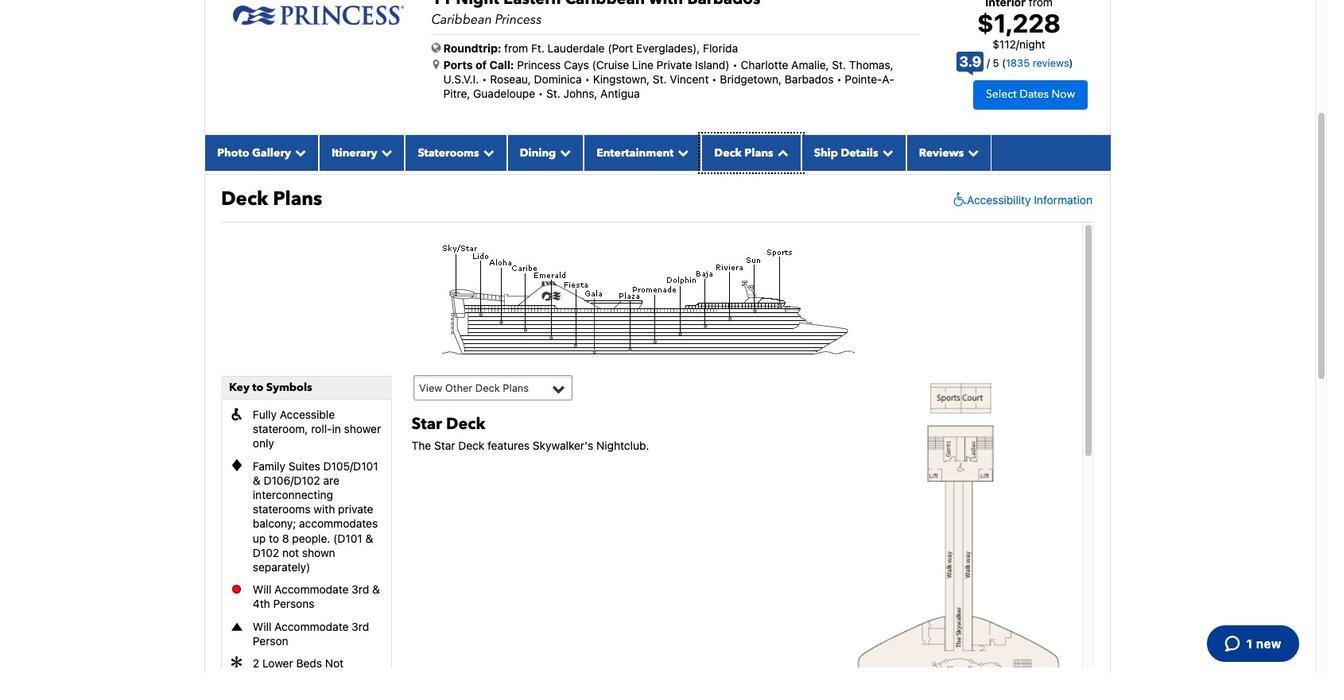 Task type: describe. For each thing, give the bounding box(es) containing it.
accessibility information link
[[950, 192, 1093, 208]]

chevron up image
[[774, 147, 789, 158]]

photo gallery button
[[204, 135, 319, 171]]

island)
[[696, 58, 730, 71]]

charlotte
[[741, 58, 789, 71]]

st. johns, antigua
[[544, 87, 640, 100]]

a-
[[883, 72, 895, 86]]

(d101
[[334, 532, 363, 546]]

0 horizontal spatial st.
[[547, 87, 561, 100]]

roundtrip: from ft. lauderdale (port everglades), florida
[[444, 41, 738, 55]]

will accommodate 3rd & 4th persons
[[253, 583, 380, 611]]

select
[[987, 87, 1018, 102]]

$1,228 main content
[[197, 0, 1120, 674]]

shown
[[302, 546, 336, 560]]

/ inside 3.9 / 5 ( 1835 reviews )
[[987, 57, 991, 69]]

fully accessible stateroom, roll-in shower only
[[253, 408, 381, 451]]

plans inside dropdown button
[[745, 145, 774, 161]]

& for will accommodate 3rd & 4th persons
[[372, 583, 380, 597]]

vincent
[[670, 72, 709, 86]]

4th
[[253, 598, 270, 611]]

8
[[282, 532, 289, 546]]

accommodate for &
[[275, 583, 349, 597]]

chevron down image for photo gallery
[[291, 147, 306, 158]]

staterooms button
[[405, 135, 507, 171]]

caribbean princess
[[432, 11, 542, 28]]

fully
[[253, 408, 277, 422]]

d106/d102
[[264, 474, 320, 488]]

roundtrip:
[[444, 41, 502, 55]]

to inside family suites d105/d101 & d106/d102 are interconnecting staterooms with private balcony; accommodates up to 8 people. (d101 & d102 not shown separately)
[[269, 532, 279, 546]]

other
[[445, 382, 473, 395]]

chevron down image for itinerary
[[377, 147, 393, 158]]

lauderdale
[[548, 41, 605, 55]]

to inside 2 lower beds not convertible to queen
[[315, 672, 325, 674]]

dominica
[[534, 72, 582, 86]]

ship details button
[[802, 135, 907, 171]]

5
[[993, 57, 1000, 69]]

guadeloupe
[[474, 87, 536, 100]]

will for will accommodate 3rd & 4th persons
[[253, 583, 272, 597]]

thomas,
[[850, 58, 894, 71]]

chevron down image for entertainment
[[674, 147, 689, 158]]

$112
[[993, 37, 1017, 51]]

0 vertical spatial princess
[[495, 11, 542, 28]]

• down of
[[482, 72, 487, 86]]

key to symbols
[[229, 380, 312, 395]]

entertainment
[[597, 145, 674, 161]]

accommodates
[[299, 518, 378, 531]]

1 horizontal spatial plans
[[503, 382, 529, 395]]

in
[[332, 423, 341, 436]]

3.9
[[960, 53, 982, 70]]

night
[[1020, 37, 1046, 51]]

antigua
[[601, 87, 640, 100]]

johns,
[[564, 87, 598, 100]]

ship details
[[815, 145, 879, 161]]

ship
[[815, 145, 839, 161]]

entertainment button
[[584, 135, 702, 171]]

• down island)
[[712, 72, 717, 86]]

1835 reviews link
[[1006, 57, 1070, 69]]

balcony;
[[253, 518, 296, 531]]

dining button
[[507, 135, 584, 171]]

not
[[282, 546, 299, 560]]

person
[[253, 635, 289, 648]]

roseau,
[[490, 72, 531, 86]]

star deck the star deck features skywalker's nightclub.
[[412, 414, 650, 453]]

view other deck plans link
[[413, 375, 573, 401]]

will for will accommodate 3rd person
[[253, 620, 272, 634]]

(cruise
[[592, 58, 630, 71]]

skywalker's
[[533, 439, 594, 453]]

reviews button
[[907, 135, 992, 171]]

select          dates now link
[[974, 81, 1089, 109]]

lower
[[263, 657, 293, 671]]

3rd for will accommodate 3rd person
[[352, 620, 369, 634]]

private
[[338, 503, 374, 517]]

information
[[1035, 193, 1093, 207]]

pointe-a- pitre, guadeloupe
[[444, 72, 895, 100]]

view
[[419, 382, 443, 395]]

map marker image
[[433, 58, 440, 70]]

amalie,
[[792, 58, 830, 71]]

1835
[[1006, 57, 1031, 69]]

chevron down image for staterooms
[[480, 147, 495, 158]]

& for family suites d105/d101 & d106/d102 are interconnecting staterooms with private balcony; accommodates up to 8 people. (d101 & d102 not shown separately)
[[253, 474, 261, 488]]

roll-
[[311, 423, 332, 436]]

(
[[1003, 57, 1006, 69]]

from
[[505, 41, 528, 55]]

princess cruises image
[[233, 0, 404, 39]]

• down dominica
[[539, 87, 544, 100]]

select          dates now
[[987, 87, 1076, 102]]

d105/d101
[[323, 460, 378, 473]]



Task type: vqa. For each thing, say whether or not it's contained in the screenshot.
Will
yes



Task type: locate. For each thing, give the bounding box(es) containing it.
bridgetown,
[[720, 72, 782, 86]]

0 vertical spatial star
[[412, 414, 442, 435]]

view other deck plans
[[419, 382, 529, 395]]

2 horizontal spatial plans
[[745, 145, 774, 161]]

deck left chevron up image
[[715, 145, 742, 161]]

deck left features
[[459, 439, 485, 453]]

1 vertical spatial to
[[269, 532, 279, 546]]

3 chevron down image from the left
[[480, 147, 495, 158]]

princess cays (cruise line private island) •
[[517, 58, 738, 71]]

0 vertical spatial accommodate
[[275, 583, 349, 597]]

5 chevron down image from the left
[[674, 147, 689, 158]]

2 vertical spatial to
[[315, 672, 325, 674]]

st. down private
[[653, 72, 667, 86]]

$1,228 $112 / night
[[978, 8, 1061, 51]]

chevron down image left dining
[[480, 147, 495, 158]]

1 vertical spatial st.
[[653, 72, 667, 86]]

features
[[488, 439, 530, 453]]

deck plans inside deck plans dropdown button
[[715, 145, 774, 161]]

•
[[733, 58, 738, 71], [482, 72, 487, 86], [585, 72, 590, 86], [712, 72, 717, 86], [837, 72, 842, 86], [539, 87, 544, 100]]

0 vertical spatial 3rd
[[352, 583, 369, 597]]

3rd
[[352, 583, 369, 597], [352, 620, 369, 634]]

pitre,
[[444, 87, 471, 100]]

accessible
[[280, 408, 335, 422]]

)
[[1070, 57, 1074, 69]]

princess down ft. on the top left
[[517, 58, 561, 71]]

up
[[253, 532, 266, 546]]

1 vertical spatial &
[[366, 532, 373, 546]]

1 vertical spatial star
[[434, 439, 456, 453]]

st. inside charlotte amalie, st. thomas, u.s.v.i.
[[833, 58, 847, 71]]

will up 4th
[[253, 583, 272, 597]]

everglades),
[[637, 41, 700, 55]]

chevron down image down johns,
[[556, 147, 571, 158]]

staterooms
[[253, 503, 311, 517]]

chevron down image up wheelchair icon in the right top of the page
[[965, 147, 980, 158]]

people.
[[292, 532, 331, 546]]

chevron down image
[[291, 147, 306, 158], [377, 147, 393, 158], [480, 147, 495, 158], [556, 147, 571, 158], [674, 147, 689, 158], [879, 147, 894, 158], [965, 147, 980, 158]]

2 3rd from the top
[[352, 620, 369, 634]]

nightclub.
[[597, 439, 650, 453]]

0 vertical spatial &
[[253, 474, 261, 488]]

dining
[[520, 145, 556, 161]]

will accommodate 3rd person
[[253, 620, 369, 648]]

staterooms
[[418, 145, 480, 161]]

0 vertical spatial /
[[1017, 37, 1020, 51]]

/ up 3.9 / 5 ( 1835 reviews )
[[1017, 37, 1020, 51]]

deck plans button
[[702, 135, 802, 171]]

reviews
[[1033, 57, 1070, 69]]

deck inside deck plans dropdown button
[[715, 145, 742, 161]]

1 vertical spatial deck plans
[[221, 186, 323, 212]]

globe image
[[432, 42, 441, 53]]

plans down 'gallery'
[[273, 186, 323, 212]]

wheelchair image
[[950, 192, 968, 208]]

will up person
[[253, 620, 272, 634]]

2 chevron down image from the left
[[377, 147, 393, 158]]

deck down other
[[446, 414, 486, 435]]

accommodate down the persons
[[275, 620, 349, 634]]

family suites d105/d101 & d106/d102 are interconnecting staterooms with private balcony; accommodates up to 8 people. (d101 & d102 not shown separately)
[[253, 460, 378, 574]]

chevron down image for reviews
[[965, 147, 980, 158]]

accommodate inside will accommodate 3rd person
[[275, 620, 349, 634]]

u.s.v.i.
[[444, 72, 479, 86]]

0 horizontal spatial plans
[[273, 186, 323, 212]]

deck inside view other deck plans link
[[476, 382, 500, 395]]

family
[[253, 460, 286, 473]]

private
[[657, 58, 693, 71]]

chevron down image inside entertainment dropdown button
[[674, 147, 689, 158]]

chevron down image inside ship details "dropdown button"
[[879, 147, 894, 158]]

plans up star deck the star deck features skywalker's nightclub.
[[503, 382, 529, 395]]

1 vertical spatial accommodate
[[275, 620, 349, 634]]

caribbean
[[432, 11, 492, 28]]

& right (d101
[[366, 532, 373, 546]]

only
[[253, 437, 274, 451]]

& inside "will accommodate 3rd & 4th persons"
[[372, 583, 380, 597]]

roseau, dominica • kingstown, st. vincent • bridgetown, barbados •
[[487, 72, 842, 86]]

plans left ship
[[745, 145, 774, 161]]

2 accommodate from the top
[[275, 620, 349, 634]]

itinerary button
[[319, 135, 405, 171]]

3rd down (d101
[[352, 583, 369, 597]]

ports
[[444, 58, 473, 71]]

2 lower beds not convertible to queen
[[253, 657, 365, 674]]

7 chevron down image from the left
[[965, 147, 980, 158]]

/ left 5 at the top right of page
[[987, 57, 991, 69]]

1 accommodate from the top
[[275, 583, 349, 597]]

0 vertical spatial to
[[252, 380, 264, 395]]

chevron down image left staterooms
[[377, 147, 393, 158]]

details
[[841, 145, 879, 161]]

star right the
[[434, 439, 456, 453]]

deck plans down 'gallery'
[[221, 186, 323, 212]]

1 vertical spatial /
[[987, 57, 991, 69]]

plans
[[745, 145, 774, 161], [273, 186, 323, 212], [503, 382, 529, 395]]

will inside "will accommodate 3rd & 4th persons"
[[253, 583, 272, 597]]

are
[[323, 474, 340, 488]]

chevron down image for dining
[[556, 147, 571, 158]]

accommodate for person
[[275, 620, 349, 634]]

accessibility
[[968, 193, 1032, 207]]

star
[[412, 414, 442, 435], [434, 439, 456, 453]]

chevron down image inside itinerary dropdown button
[[377, 147, 393, 158]]

4 chevron down image from the left
[[556, 147, 571, 158]]

(port
[[608, 41, 634, 55]]

persons
[[273, 598, 315, 611]]

& down accommodates
[[372, 583, 380, 597]]

6 chevron down image from the left
[[879, 147, 894, 158]]

• up bridgetown,
[[733, 58, 738, 71]]

0 vertical spatial deck plans
[[715, 145, 774, 161]]

convertible
[[253, 672, 312, 674]]

with
[[314, 503, 335, 517]]

deck right other
[[476, 382, 500, 395]]

2 vertical spatial st.
[[547, 87, 561, 100]]

chevron down image inside staterooms dropdown button
[[480, 147, 495, 158]]

interconnecting
[[253, 489, 333, 502]]

chevron down image left reviews
[[879, 147, 894, 158]]

accommodate up the persons
[[275, 583, 349, 597]]

ports of call:
[[444, 58, 514, 71]]

• left pointe-
[[837, 72, 842, 86]]

2 vertical spatial plans
[[503, 382, 529, 395]]

reviews
[[920, 145, 965, 161]]

photo gallery
[[217, 145, 291, 161]]

0 vertical spatial st.
[[833, 58, 847, 71]]

chevron down image inside 'dining' dropdown button
[[556, 147, 571, 158]]

will inside will accommodate 3rd person
[[253, 620, 272, 634]]

ft.
[[531, 41, 545, 55]]

1 vertical spatial 3rd
[[352, 620, 369, 634]]

0 horizontal spatial to
[[252, 380, 264, 395]]

/
[[1017, 37, 1020, 51], [987, 57, 991, 69]]

/ inside $1,228 $112 / night
[[1017, 37, 1020, 51]]

chevron down image for ship details
[[879, 147, 894, 158]]

line
[[633, 58, 654, 71]]

• up st. johns, antigua
[[585, 72, 590, 86]]

2 horizontal spatial st.
[[833, 58, 847, 71]]

chevron down image down 'pointe-a- pitre, guadeloupe'
[[674, 147, 689, 158]]

1 will from the top
[[253, 583, 272, 597]]

0 horizontal spatial /
[[987, 57, 991, 69]]

to right key at the left bottom
[[252, 380, 264, 395]]

1 3rd from the top
[[352, 583, 369, 597]]

princess up from
[[495, 11, 542, 28]]

0 vertical spatial will
[[253, 583, 272, 597]]

1 horizontal spatial to
[[269, 532, 279, 546]]

dates
[[1020, 87, 1049, 102]]

of
[[476, 58, 487, 71]]

now
[[1052, 87, 1076, 102]]

0 vertical spatial plans
[[745, 145, 774, 161]]

3rd for will accommodate 3rd & 4th persons
[[352, 583, 369, 597]]

to left the 8
[[269, 532, 279, 546]]

chevron down image left itinerary
[[291, 147, 306, 158]]

call:
[[490, 58, 514, 71]]

st. up pointe-
[[833, 58, 847, 71]]

to
[[252, 380, 264, 395], [269, 532, 279, 546], [315, 672, 325, 674]]

separately)
[[253, 561, 311, 574]]

st. down dominica
[[547, 87, 561, 100]]

princess
[[495, 11, 542, 28], [517, 58, 561, 71]]

1 vertical spatial princess
[[517, 58, 561, 71]]

& down 'family'
[[253, 474, 261, 488]]

0 horizontal spatial deck plans
[[221, 186, 323, 212]]

3rd down "will accommodate 3rd & 4th persons" on the left of page
[[352, 620, 369, 634]]

accommodate inside "will accommodate 3rd & 4th persons"
[[275, 583, 349, 597]]

1 horizontal spatial deck plans
[[715, 145, 774, 161]]

$1,228
[[978, 8, 1061, 38]]

charlotte amalie, st. thomas, u.s.v.i.
[[444, 58, 894, 86]]

stateroom,
[[253, 423, 308, 436]]

1 horizontal spatial st.
[[653, 72, 667, 86]]

deck down the photo gallery
[[221, 186, 268, 212]]

deck
[[715, 145, 742, 161], [221, 186, 268, 212], [476, 382, 500, 395], [446, 414, 486, 435], [459, 439, 485, 453]]

accommodate
[[275, 583, 349, 597], [275, 620, 349, 634]]

star up the
[[412, 414, 442, 435]]

3rd inside "will accommodate 3rd & 4th persons"
[[352, 583, 369, 597]]

2 will from the top
[[253, 620, 272, 634]]

photo
[[217, 145, 249, 161]]

beds
[[296, 657, 322, 671]]

1 vertical spatial plans
[[273, 186, 323, 212]]

d102
[[253, 546, 279, 560]]

chevron down image inside photo gallery dropdown button
[[291, 147, 306, 158]]

chevron down image inside reviews dropdown button
[[965, 147, 980, 158]]

1 horizontal spatial /
[[1017, 37, 1020, 51]]

1 vertical spatial will
[[253, 620, 272, 634]]

kingstown,
[[593, 72, 650, 86]]

1 chevron down image from the left
[[291, 147, 306, 158]]

to down the beds on the bottom of the page
[[315, 672, 325, 674]]

itinerary
[[332, 145, 377, 161]]

deck plans down bridgetown,
[[715, 145, 774, 161]]

3rd inside will accommodate 3rd person
[[352, 620, 369, 634]]

2 horizontal spatial to
[[315, 672, 325, 674]]

2 vertical spatial &
[[372, 583, 380, 597]]



